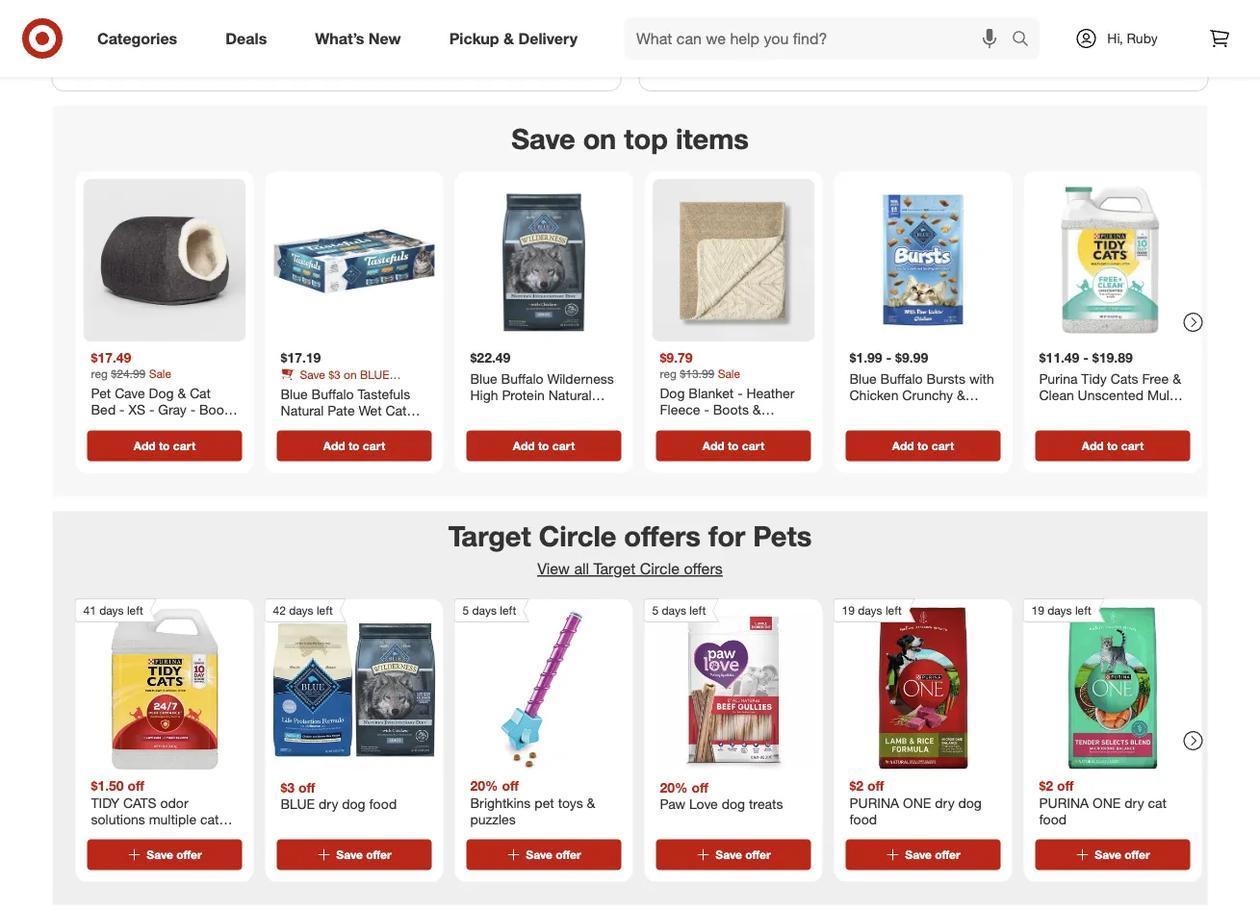 Task type: locate. For each thing, give the bounding box(es) containing it.
offer for $2 off purina one dry dog food
[[935, 848, 960, 862]]

to
[[159, 439, 170, 454], [348, 439, 359, 454], [538, 439, 549, 454], [728, 439, 739, 454], [917, 439, 928, 454], [1107, 439, 1118, 454]]

5 days left for 20% off brightkins pet toys & puzzles
[[463, 603, 516, 618]]

food
[[370, 382, 394, 396], [369, 796, 397, 812], [849, 811, 877, 828], [1039, 811, 1067, 828]]

3 save offer button from the left
[[466, 840, 621, 870]]

select holiday pet clothing, treats, toys & more*
[[68, 52, 391, 71]]

2 $2 from the left
[[1039, 778, 1053, 794]]

cave
[[115, 385, 145, 402]]

2 to from the left
[[348, 439, 359, 454]]

2 sale from the left
[[718, 366, 740, 381]]

one inside $2 off purina one dry cat food
[[1093, 794, 1121, 811]]

litter
[[1126, 404, 1157, 421]]

offer down treats
[[745, 848, 771, 862]]

1 vertical spatial $3
[[281, 779, 295, 796]]

off inside 20% off brightkins pet toys & puzzles
[[502, 778, 519, 794]]

-
[[886, 350, 892, 366], [1083, 350, 1089, 366], [737, 385, 743, 402], [119, 402, 125, 418], [149, 402, 154, 418], [190, 402, 196, 418], [704, 402, 709, 418]]

dog
[[149, 385, 174, 402], [660, 385, 685, 402]]

0 vertical spatial circle
[[539, 520, 616, 554]]

4 offer from the left
[[745, 848, 771, 862]]

pet inside 20% off brightkins pet toys & puzzles
[[534, 794, 554, 811]]

off for $2 off purina one dry dog food
[[867, 778, 884, 794]]

barkley™
[[103, 418, 156, 435], [660, 418, 713, 435]]

20% off brightkins pet toys & puzzles
[[470, 778, 595, 828]]

1 one from the left
[[903, 794, 931, 811]]

purina inside $2 off purina one dry cat food
[[1039, 794, 1089, 811]]

off for 20% off brightkins pet toys & puzzles
[[502, 778, 519, 794]]

cart
[[173, 439, 196, 454], [363, 439, 385, 454], [552, 439, 575, 454], [742, 439, 764, 454], [932, 439, 954, 454], [1121, 439, 1144, 454]]

odor
[[160, 794, 188, 811]]

left for $1.50 off tidy cats odor solutions multiple cats clumping litter
[[127, 603, 143, 618]]

barkley™ inside $17.49 reg $24.99 sale pet cave dog & cat bed - xs - gray - boots & barkley™
[[103, 418, 156, 435]]

save offer button for cat
[[1035, 840, 1190, 870]]

sale right $24.99
[[149, 366, 171, 381]]

2 purina from the left
[[1039, 794, 1089, 811]]

save offer down treats
[[716, 848, 771, 862]]

reg
[[91, 366, 108, 381], [660, 366, 677, 381]]

1 horizontal spatial pet
[[534, 794, 554, 811]]

1 days from the left
[[99, 603, 124, 618]]

0 horizontal spatial dog
[[149, 385, 174, 402]]

save for $2 off purina one dry dog food
[[905, 848, 932, 862]]

cat inside $1.99 - $9.99 blue buffalo bursts with chicken crunchy & creamy cat treats
[[900, 404, 921, 421]]

1 horizontal spatial target
[[593, 560, 636, 578]]

save offer button down multiple
[[87, 840, 242, 870]]

pickup & delivery
[[449, 29, 578, 48]]

20% inside 20% off brightkins pet toys & puzzles
[[470, 778, 498, 794]]

cat for purina tidy cats free & clean unscented multi- cat clumping litter
[[1039, 404, 1060, 421]]

4 to from the left
[[728, 439, 739, 454]]

days for 20% off brightkins pet toys & puzzles
[[472, 603, 497, 618]]

cat inside $17.49 reg $24.99 sale pet cave dog & cat bed - xs - gray - boots & barkley™
[[190, 385, 211, 402]]

1 horizontal spatial blue
[[360, 367, 389, 382]]

add to cart for blue buffalo bursts with chicken crunchy & creamy cat treats
[[892, 439, 954, 454]]

$22.49
[[470, 350, 511, 366]]

add
[[134, 439, 156, 454], [323, 439, 345, 454], [513, 439, 535, 454], [703, 439, 724, 454], [892, 439, 914, 454], [1082, 439, 1104, 454]]

off inside 20% off paw love dog treats
[[691, 779, 708, 796]]

target
[[448, 520, 531, 554], [593, 560, 636, 578]]

sale
[[149, 366, 171, 381], [718, 366, 740, 381]]

2 one from the left
[[1093, 794, 1121, 811]]

blue right wet
[[360, 367, 389, 382]]

- right fleece
[[704, 402, 709, 418]]

1 horizontal spatial one
[[1093, 794, 1121, 811]]

0 vertical spatial blue
[[360, 367, 389, 382]]

1 horizontal spatial 19
[[1031, 603, 1044, 618]]

cats
[[200, 811, 226, 828]]

days for $3 off blue dry dog food
[[289, 603, 313, 618]]

5 to from the left
[[917, 439, 928, 454]]

4 save offer button from the left
[[656, 840, 811, 870]]

add for $17.49 reg $24.99 sale pet cave dog & cat bed - xs - gray - boots & barkley™
[[134, 439, 156, 454]]

20% up puzzles at the left bottom
[[470, 778, 498, 794]]

1 purina from the left
[[849, 794, 899, 811]]

toys right brightkins
[[558, 794, 583, 811]]

left for $2 off purina one dry cat food
[[1075, 603, 1091, 618]]

$13.99
[[680, 366, 715, 381]]

$2 for purina one dry cat food
[[1039, 778, 1053, 794]]

6 left from the left
[[1075, 603, 1091, 618]]

dry inside $3 off blue dry dog food
[[319, 796, 338, 812]]

off inside $2 off purina one dry cat food
[[1057, 778, 1074, 794]]

1 vertical spatial toys
[[558, 794, 583, 811]]

& left with
[[957, 387, 965, 404]]

$11.49
[[1039, 350, 1079, 366]]

$17.49 reg $24.99 sale pet cave dog & cat bed - xs - gray - boots & barkley™
[[91, 350, 235, 435]]

save offer button for food
[[277, 840, 432, 870]]

- inside $11.49 - $19.89 purina tidy cats free & clean unscented multi- cat clumping litter
[[1083, 350, 1089, 366]]

offer down $3 off blue dry dog food
[[366, 848, 391, 862]]

0 horizontal spatial on
[[344, 367, 357, 382]]

view
[[537, 560, 570, 578]]

categories link
[[81, 17, 201, 60]]

3 left from the left
[[500, 603, 516, 618]]

0 horizontal spatial 19
[[842, 603, 855, 618]]

0 horizontal spatial 19 days left
[[842, 603, 902, 618]]

pet beds* link
[[640, 0, 1208, 90]]

save offer button for solutions
[[87, 840, 242, 870]]

1 barkley™ from the left
[[103, 418, 156, 435]]

2 horizontal spatial dry
[[1125, 794, 1144, 811]]

dog blanket - heather fleece - boots & barkley™ image
[[652, 179, 815, 342]]

6 add to cart button from the left
[[1035, 431, 1190, 462]]

3 days from the left
[[472, 603, 497, 618]]

1 horizontal spatial target black friday image
[[924, 0, 1208, 38]]

save offer down $2 off purina one dry dog food
[[905, 848, 960, 862]]

offer down $2 off purina one dry dog food
[[935, 848, 960, 862]]

save offer button down $2 off purina one dry cat food
[[1035, 840, 1190, 870]]

left for $3 off blue dry dog food
[[317, 603, 333, 618]]

0 vertical spatial on
[[583, 121, 616, 155]]

blue right cats
[[281, 796, 315, 812]]

barkley™ down the cave
[[103, 418, 156, 435]]

1 horizontal spatial dry
[[935, 794, 955, 811]]

barkley™ down blanket
[[660, 418, 713, 435]]

cat
[[351, 382, 367, 396], [1148, 794, 1167, 811]]

1 $2 from the left
[[849, 778, 864, 794]]

1 to from the left
[[159, 439, 170, 454]]

1 horizontal spatial cat
[[1148, 794, 1167, 811]]

offers
[[624, 520, 701, 554], [684, 560, 723, 578]]

food inside save $3 on blue tastefuls wet cat food
[[370, 382, 394, 396]]

save offer down $2 off purina one dry cat food
[[1095, 848, 1150, 862]]

1 sale from the left
[[149, 366, 171, 381]]

1 target black friday image from the left
[[336, 0, 620, 38]]

add to cart for pet cave dog & cat bed - xs - gray - boots & barkley™
[[134, 439, 196, 454]]

1 vertical spatial blue
[[281, 796, 315, 812]]

1 horizontal spatial purina
[[1039, 794, 1089, 811]]

one inside $2 off purina one dry dog food
[[903, 794, 931, 811]]

save offer button down $2 off purina one dry dog food
[[846, 840, 1001, 870]]

1 horizontal spatial boots
[[713, 402, 749, 418]]

1 horizontal spatial sale
[[718, 366, 740, 381]]

pet
[[167, 52, 189, 71], [655, 52, 678, 71], [534, 794, 554, 811]]

what's
[[315, 29, 364, 48]]

off for $1.50 off tidy cats odor solutions multiple cats clumping litter
[[128, 778, 144, 794]]

save offer button down $3 off blue dry dog food
[[277, 840, 432, 870]]

dog right xs
[[149, 385, 174, 402]]

reg up pet
[[91, 366, 108, 381]]

& right blanket
[[753, 402, 761, 418]]

save
[[511, 121, 575, 155], [300, 367, 325, 382], [147, 848, 173, 862], [336, 848, 363, 862], [526, 848, 552, 862], [716, 848, 742, 862], [905, 848, 932, 862], [1095, 848, 1121, 862]]

on right tastefuls
[[344, 367, 357, 382]]

5 add to cart from the left
[[892, 439, 954, 454]]

offer for $1.50 off tidy cats odor solutions multiple cats clumping litter
[[176, 848, 202, 862]]

2 cart from the left
[[363, 439, 385, 454]]

reg inside '$9.79 reg $13.99 sale dog blanket - heather fleece - boots & barkley™'
[[660, 366, 677, 381]]

- left xs
[[119, 402, 125, 418]]

- right blanket
[[737, 385, 743, 402]]

blue inside $3 off blue dry dog food
[[281, 796, 315, 812]]

reg inside $17.49 reg $24.99 sale pet cave dog & cat bed - xs - gray - boots & barkley™
[[91, 366, 108, 381]]

6 cart from the left
[[1121, 439, 1144, 454]]

cat down purina
[[1039, 404, 1060, 421]]

0 horizontal spatial sale
[[149, 366, 171, 381]]

cat right gray on the top of page
[[190, 385, 211, 402]]

$1.50 off tidy cats odor solutions multiple cats clumping litter
[[91, 778, 226, 845]]

2 boots from the left
[[713, 402, 749, 418]]

left for 20% off brightkins pet toys & puzzles
[[500, 603, 516, 618]]

1 add from the left
[[134, 439, 156, 454]]

4 days from the left
[[662, 603, 686, 618]]

sale inside $17.49 reg $24.99 sale pet cave dog & cat bed - xs - gray - boots & barkley™
[[149, 366, 171, 381]]

0 horizontal spatial 5
[[463, 603, 469, 618]]

6 add from the left
[[1082, 439, 1104, 454]]

1 horizontal spatial circle
[[640, 560, 680, 578]]

off inside $1.50 off tidy cats odor solutions multiple cats clumping litter
[[128, 778, 144, 794]]

clumping
[[91, 828, 146, 845]]

purina inside $2 off purina one dry dog food
[[849, 794, 899, 811]]

5 save offer button from the left
[[846, 840, 1001, 870]]

20%
[[470, 778, 498, 794], [660, 779, 688, 796]]

$2 inside $2 off purina one dry dog food
[[849, 778, 864, 794]]

0 vertical spatial $3
[[328, 367, 341, 382]]

2 reg from the left
[[660, 366, 677, 381]]

2 left from the left
[[317, 603, 333, 618]]

target black friday image inside select holiday pet clothing, treats, toys & more* link
[[336, 0, 620, 38]]

tidy
[[91, 794, 120, 811]]

2 offer from the left
[[366, 848, 391, 862]]

circle
[[539, 520, 616, 554], [640, 560, 680, 578]]

1 vertical spatial on
[[344, 367, 357, 382]]

blue buffalo wilderness high protein natural adult dry dog food plus wholesome grains with chicken - 4.5lbs image
[[463, 179, 625, 342]]

offer down litter
[[176, 848, 202, 862]]

5 save offer from the left
[[905, 848, 960, 862]]

1 horizontal spatial 19 days left
[[1031, 603, 1091, 618]]

2 horizontal spatial pet
[[655, 52, 678, 71]]

off for $3 off blue dry dog food
[[298, 779, 315, 796]]

6 save offer from the left
[[1095, 848, 1150, 862]]

1 19 from the left
[[842, 603, 855, 618]]

deals
[[225, 29, 267, 48]]

heather
[[746, 385, 795, 402]]

2 dog from the left
[[660, 385, 685, 402]]

paw
[[660, 796, 686, 812]]

dry
[[935, 794, 955, 811], [1125, 794, 1144, 811], [319, 796, 338, 812]]

0 horizontal spatial cat
[[351, 382, 367, 396]]

pet cave dog & cat bed - xs - gray - boots & barkley™ image
[[83, 179, 246, 342]]

0 vertical spatial cat
[[351, 382, 367, 396]]

1 5 from the left
[[463, 603, 469, 618]]

offers up view all target circle offers link
[[624, 520, 701, 554]]

2 5 days left from the left
[[652, 603, 706, 618]]

& right free
[[1173, 370, 1181, 387]]

3 add to cart button from the left
[[466, 431, 621, 462]]

save $3 on blue tastefuls wet cat food
[[281, 367, 394, 396]]

blue
[[849, 370, 877, 387]]

0 horizontal spatial dog
[[342, 796, 365, 812]]

bed
[[91, 402, 116, 418]]

0 horizontal spatial barkley™
[[103, 418, 156, 435]]

1 horizontal spatial dog
[[660, 385, 685, 402]]

2 target black friday image from the left
[[924, 0, 1208, 38]]

41
[[83, 603, 96, 618]]

19 days left
[[842, 603, 902, 618], [1031, 603, 1091, 618]]

cat left treats
[[900, 404, 921, 421]]

on left top
[[583, 121, 616, 155]]

off inside $2 off purina one dry dog food
[[867, 778, 884, 794]]

sale up blanket
[[718, 366, 740, 381]]

1 horizontal spatial toys
[[558, 794, 583, 811]]

cart for $17.49 reg $24.99 sale pet cave dog & cat bed - xs - gray - boots & barkley™
[[173, 439, 196, 454]]

- up tidy
[[1083, 350, 1089, 366]]

5 cart from the left
[[932, 439, 954, 454]]

19
[[842, 603, 855, 618], [1031, 603, 1044, 618]]

0 horizontal spatial toys
[[303, 52, 332, 71]]

offer
[[176, 848, 202, 862], [366, 848, 391, 862], [556, 848, 581, 862], [745, 848, 771, 862], [935, 848, 960, 862], [1124, 848, 1150, 862]]

add to cart for dog blanket - heather fleece - boots & barkley™
[[703, 439, 764, 454]]

0 horizontal spatial target
[[448, 520, 531, 554]]

1 horizontal spatial 5 days left
[[652, 603, 706, 618]]

1 cart from the left
[[173, 439, 196, 454]]

1 horizontal spatial cat
[[900, 404, 921, 421]]

0 horizontal spatial blue
[[281, 796, 315, 812]]

0 horizontal spatial reg
[[91, 366, 108, 381]]

1 offer from the left
[[176, 848, 202, 862]]

1 horizontal spatial $3
[[328, 367, 341, 382]]

20% left love
[[660, 779, 688, 796]]

blue inside save $3 on blue tastefuls wet cat food
[[360, 367, 389, 382]]

cats
[[123, 794, 156, 811]]

pet left beds*
[[655, 52, 678, 71]]

$2 inside $2 off purina one dry cat food
[[1039, 778, 1053, 794]]

reg for $9.79
[[660, 366, 677, 381]]

cat for blue buffalo bursts with chicken crunchy & creamy cat treats
[[900, 404, 921, 421]]

- left $9.99
[[886, 350, 892, 366]]

pet right holiday
[[167, 52, 189, 71]]

save offer button for dog
[[846, 840, 1001, 870]]

1 horizontal spatial reg
[[660, 366, 677, 381]]

pet right brightkins
[[534, 794, 554, 811]]

5 for 20% off brightkins pet toys & puzzles
[[463, 603, 469, 618]]

0 horizontal spatial boots
[[199, 402, 235, 418]]

days for 20% off paw love dog treats
[[662, 603, 686, 618]]

1 boots from the left
[[199, 402, 235, 418]]

6 to from the left
[[1107, 439, 1118, 454]]

save offer down 20% off brightkins pet toys & puzzles on the bottom left of page
[[526, 848, 581, 862]]

dog inside 20% off paw love dog treats
[[722, 796, 745, 812]]

6 days from the left
[[1047, 603, 1072, 618]]

to for pet cave dog & cat bed - xs - gray - boots & barkley™
[[159, 439, 170, 454]]

circle up "all"
[[539, 520, 616, 554]]

4 add to cart from the left
[[703, 439, 764, 454]]

boots right gray on the top of page
[[199, 402, 235, 418]]

crunchy
[[902, 387, 953, 404]]

save offer down $3 off blue dry dog food
[[336, 848, 391, 862]]

1 save offer button from the left
[[87, 840, 242, 870]]

$22.49 link
[[463, 179, 625, 427]]

cat inside $11.49 - $19.89 purina tidy cats free & clean unscented multi- cat clumping litter
[[1039, 404, 1060, 421]]

days for $2 off purina one dry dog food
[[858, 603, 882, 618]]

1 5 days left from the left
[[463, 603, 516, 618]]

purina for purina one dry dog food
[[849, 794, 899, 811]]

save offer button for &
[[466, 840, 621, 870]]

20% for paw
[[660, 779, 688, 796]]

1 vertical spatial cat
[[1148, 794, 1167, 811]]

0 horizontal spatial target black friday image
[[336, 0, 620, 38]]

6 offer from the left
[[1124, 848, 1150, 862]]

5 add to cart button from the left
[[846, 431, 1001, 462]]

4 save offer from the left
[[716, 848, 771, 862]]

1 horizontal spatial 5
[[652, 603, 659, 618]]

0 horizontal spatial dry
[[319, 796, 338, 812]]

2 horizontal spatial dog
[[958, 794, 982, 811]]

cart for $11.49 - $19.89 purina tidy cats free & clean unscented multi- cat clumping litter
[[1121, 439, 1144, 454]]

1 add to cart button from the left
[[87, 431, 242, 462]]

save offer down litter
[[147, 848, 202, 862]]

hi, ruby
[[1107, 30, 1158, 47]]

target black friday image inside pet beds* link
[[924, 0, 1208, 38]]

20% for brightkins
[[470, 778, 498, 794]]

4 add from the left
[[703, 439, 724, 454]]

dog inside '$9.79 reg $13.99 sale dog blanket - heather fleece - boots & barkley™'
[[660, 385, 685, 402]]

save inside save $3 on blue tastefuls wet cat food
[[300, 367, 325, 382]]

off
[[128, 778, 144, 794], [502, 778, 519, 794], [867, 778, 884, 794], [1057, 778, 1074, 794], [298, 779, 315, 796], [691, 779, 708, 796]]

2 19 from the left
[[1031, 603, 1044, 618]]

2 days from the left
[[289, 603, 313, 618]]

0 horizontal spatial purina
[[849, 794, 899, 811]]

2 horizontal spatial cat
[[1039, 404, 1060, 421]]

dry inside $2 off purina one dry cat food
[[1125, 794, 1144, 811]]

5 add from the left
[[892, 439, 914, 454]]

circle right "all"
[[640, 560, 680, 578]]

dry inside $2 off purina one dry dog food
[[935, 794, 955, 811]]

$1.50
[[91, 778, 124, 794]]

1 19 days left from the left
[[842, 603, 902, 618]]

more*
[[350, 52, 391, 71]]

4 cart from the left
[[742, 439, 764, 454]]

toys down 'what's'
[[303, 52, 332, 71]]

for
[[708, 520, 745, 554]]

0 horizontal spatial one
[[903, 794, 931, 811]]

5
[[463, 603, 469, 618], [652, 603, 659, 618]]

add to cart button
[[87, 431, 242, 462], [277, 431, 432, 462], [466, 431, 621, 462], [656, 431, 811, 462], [846, 431, 1001, 462], [1035, 431, 1190, 462]]

0 horizontal spatial 20%
[[470, 778, 498, 794]]

dog inside $3 off blue dry dog food
[[342, 796, 365, 812]]

target black friday image
[[336, 0, 620, 38], [924, 0, 1208, 38]]

dog down $13.99
[[660, 385, 685, 402]]

& down 'what's'
[[336, 52, 346, 71]]

sale inside '$9.79 reg $13.99 sale dog blanket - heather fleece - boots & barkley™'
[[718, 366, 740, 381]]

to for dog blanket - heather fleece - boots & barkley™
[[728, 439, 739, 454]]

5 days from the left
[[858, 603, 882, 618]]

save offer button for treats
[[656, 840, 811, 870]]

& left 'paw'
[[587, 794, 595, 811]]

1 horizontal spatial dog
[[722, 796, 745, 812]]

1 save offer from the left
[[147, 848, 202, 862]]

reg left $13.99
[[660, 366, 677, 381]]

one for dog
[[903, 794, 931, 811]]

off inside $3 off blue dry dog food
[[298, 779, 315, 796]]

2 barkley™ from the left
[[660, 418, 713, 435]]

5 offer from the left
[[935, 848, 960, 862]]

2 5 from the left
[[652, 603, 659, 618]]

save offer for treats
[[716, 848, 771, 862]]

add to cart for purina tidy cats free & clean unscented multi- cat clumping litter
[[1082, 439, 1144, 454]]

1 reg from the left
[[91, 366, 108, 381]]

save offer button down 20% off brightkins pet toys & puzzles on the bottom left of page
[[466, 840, 621, 870]]

offer for 20% off paw love dog treats
[[745, 848, 771, 862]]

multi-
[[1147, 387, 1182, 404]]

dog for paw love dog treats
[[722, 796, 745, 812]]

target black friday image for pet beds*
[[924, 0, 1208, 38]]

6 save offer button from the left
[[1035, 840, 1190, 870]]

save offer
[[147, 848, 202, 862], [336, 848, 391, 862], [526, 848, 581, 862], [716, 848, 771, 862], [905, 848, 960, 862], [1095, 848, 1150, 862]]

2 19 days left from the left
[[1031, 603, 1091, 618]]

1 dog from the left
[[149, 385, 174, 402]]

puzzles
[[470, 811, 516, 828]]

save offer button down love
[[656, 840, 811, 870]]

0 horizontal spatial 5 days left
[[463, 603, 516, 618]]

save offer button
[[87, 840, 242, 870], [277, 840, 432, 870], [466, 840, 621, 870], [656, 840, 811, 870], [846, 840, 1001, 870], [1035, 840, 1190, 870]]

add to cart button for $9.79 reg $13.99 sale dog blanket - heather fleece - boots & barkley™
[[656, 431, 811, 462]]

boots down $13.99
[[713, 402, 749, 418]]

1 left from the left
[[127, 603, 143, 618]]

6 add to cart from the left
[[1082, 439, 1144, 454]]

offer down 20% off brightkins pet toys & puzzles on the bottom left of page
[[556, 848, 581, 862]]

view all target circle offers link
[[533, 554, 727, 584]]

0 vertical spatial offers
[[624, 520, 701, 554]]

3 offer from the left
[[556, 848, 581, 862]]

4 left from the left
[[689, 603, 706, 618]]

0 horizontal spatial cat
[[190, 385, 211, 402]]

2 save offer from the left
[[336, 848, 391, 862]]

items
[[676, 121, 749, 155]]

add to cart
[[134, 439, 196, 454], [323, 439, 385, 454], [513, 439, 575, 454], [703, 439, 764, 454], [892, 439, 954, 454], [1082, 439, 1144, 454]]

1 horizontal spatial barkley™
[[660, 418, 713, 435]]

0 horizontal spatial $2
[[849, 778, 864, 794]]

offers down "for"
[[684, 560, 723, 578]]

0 horizontal spatial $3
[[281, 779, 295, 796]]

1 add to cart from the left
[[134, 439, 196, 454]]

1 vertical spatial circle
[[640, 560, 680, 578]]

save for $1.50 off tidy cats odor solutions multiple cats clumping litter
[[147, 848, 173, 862]]

3 save offer from the left
[[526, 848, 581, 862]]

5 left from the left
[[885, 603, 902, 618]]

2 save offer button from the left
[[277, 840, 432, 870]]

20% inside 20% off paw love dog treats
[[660, 779, 688, 796]]

1 horizontal spatial $2
[[1039, 778, 1053, 794]]

4 add to cart button from the left
[[656, 431, 811, 462]]

offer down $2 off purina one dry cat food
[[1124, 848, 1150, 862]]

1 vertical spatial offers
[[684, 560, 723, 578]]

1 horizontal spatial 20%
[[660, 779, 688, 796]]

2 add from the left
[[323, 439, 345, 454]]



Task type: describe. For each thing, give the bounding box(es) containing it.
$17.49
[[91, 350, 131, 366]]

holiday
[[113, 52, 163, 71]]

tidy
[[1081, 370, 1107, 387]]

what's new link
[[299, 17, 425, 60]]

tastefuls
[[281, 382, 326, 396]]

add for $9.79 reg $13.99 sale dog blanket - heather fleece - boots & barkley™
[[703, 439, 724, 454]]

all
[[574, 560, 589, 578]]

left for $2 off purina one dry dog food
[[885, 603, 902, 618]]

5 for 20% off paw love dog treats
[[652, 603, 659, 618]]

$24.99
[[111, 366, 146, 381]]

3 cart from the left
[[552, 439, 575, 454]]

$9.79 reg $13.99 sale dog blanket - heather fleece - boots & barkley™
[[660, 350, 795, 435]]

to for purina tidy cats free & clean unscented multi- cat clumping litter
[[1107, 439, 1118, 454]]

select
[[68, 52, 109, 71]]

target circle offers for pets view all target circle offers
[[448, 520, 812, 578]]

target black friday image for select holiday pet clothing, treats, toys & more*
[[336, 0, 620, 38]]

what's new
[[315, 29, 401, 48]]

fleece
[[660, 402, 700, 418]]

on inside save $3 on blue tastefuls wet cat food
[[344, 367, 357, 382]]

sale for dog
[[149, 366, 171, 381]]

left for 20% off paw love dog treats
[[689, 603, 706, 618]]

2 add to cart button from the left
[[277, 431, 432, 462]]

1 vertical spatial target
[[593, 560, 636, 578]]

offer for 20% off brightkins pet toys & puzzles
[[556, 848, 581, 862]]

purina for purina one dry cat food
[[1039, 794, 1089, 811]]

& inside 20% off brightkins pet toys & puzzles
[[587, 794, 595, 811]]

off for $2 off purina one dry cat food
[[1057, 778, 1074, 794]]

reg for $17.49
[[91, 366, 108, 381]]

carousel region
[[52, 106, 1208, 512]]

boots inside '$9.79 reg $13.99 sale dog blanket - heather fleece - boots & barkley™'
[[713, 402, 749, 418]]

one for cat
[[1093, 794, 1121, 811]]

19 for $2 off purina one dry cat food
[[1031, 603, 1044, 618]]

add to cart button for $1.99 - $9.99 blue buffalo bursts with chicken crunchy & creamy cat treats
[[846, 431, 1001, 462]]

dry for dog
[[935, 794, 955, 811]]

19 for $2 off purina one dry dog food
[[842, 603, 855, 618]]

categories
[[97, 29, 177, 48]]

41 days left
[[83, 603, 143, 618]]

to for blue buffalo bursts with chicken crunchy & creamy cat treats
[[917, 439, 928, 454]]

food inside $2 off purina one dry cat food
[[1039, 811, 1067, 828]]

save offer for cat
[[1095, 848, 1150, 862]]

offer for $2 off purina one dry cat food
[[1124, 848, 1150, 862]]

$9.79
[[660, 350, 693, 366]]

1 horizontal spatial on
[[583, 121, 616, 155]]

$11.49 - $19.89 purina tidy cats free & clean unscented multi- cat clumping litter
[[1039, 350, 1182, 421]]

blanket
[[689, 385, 734, 402]]

beds*
[[682, 52, 722, 71]]

xs
[[128, 402, 145, 418]]

creamy
[[849, 404, 896, 421]]

save offer for solutions
[[147, 848, 202, 862]]

treats,
[[256, 52, 299, 71]]

treats
[[925, 404, 961, 421]]

add for $1.99 - $9.99 blue buffalo bursts with chicken crunchy & creamy cat treats
[[892, 439, 914, 454]]

pets
[[753, 520, 812, 554]]

pet
[[91, 385, 111, 402]]

$2 off purina one dry cat food
[[1039, 778, 1167, 828]]

& right xs
[[178, 385, 186, 402]]

3 add to cart from the left
[[513, 439, 575, 454]]

& inside '$9.79 reg $13.99 sale dog blanket - heather fleece - boots & barkley™'
[[753, 402, 761, 418]]

& inside $1.99 - $9.99 blue buffalo bursts with chicken crunchy & creamy cat treats
[[957, 387, 965, 404]]

add to cart button for $17.49 reg $24.99 sale pet cave dog & cat bed - xs - gray - boots & barkley™
[[87, 431, 242, 462]]

toys inside 20% off brightkins pet toys & puzzles
[[558, 794, 583, 811]]

cart for $9.79 reg $13.99 sale dog blanket - heather fleece - boots & barkley™
[[742, 439, 764, 454]]

dog inside $2 off purina one dry dog food
[[958, 794, 982, 811]]

- right xs
[[149, 402, 154, 418]]

top
[[624, 121, 668, 155]]

cart for $1.99 - $9.99 blue buffalo bursts with chicken crunchy & creamy cat treats
[[932, 439, 954, 454]]

19 days left for $2 off purina one dry cat food
[[1031, 603, 1091, 618]]

pickup
[[449, 29, 499, 48]]

save for 20% off brightkins pet toys & puzzles
[[526, 848, 552, 862]]

food inside $3 off blue dry dog food
[[369, 796, 397, 812]]

clumping
[[1064, 404, 1122, 421]]

unscented
[[1078, 387, 1144, 404]]

save offer for &
[[526, 848, 581, 862]]

$3 off blue dry dog food
[[281, 779, 397, 812]]

3 to from the left
[[538, 439, 549, 454]]

$1.99 - $9.99 blue buffalo bursts with chicken crunchy & creamy cat treats
[[849, 350, 994, 421]]

dog for blue dry dog food
[[342, 796, 365, 812]]

$1.99
[[849, 350, 882, 366]]

delivery
[[518, 29, 578, 48]]

barkley™ inside '$9.79 reg $13.99 sale dog blanket - heather fleece - boots & barkley™'
[[660, 418, 713, 435]]

0 vertical spatial toys
[[303, 52, 332, 71]]

cats
[[1111, 370, 1138, 387]]

select holiday pet clothing, treats, toys & more* link
[[52, 0, 620, 90]]

blue buffalo bursts with chicken crunchy & creamy cat treats image
[[842, 179, 1004, 342]]

pickup & delivery link
[[433, 17, 602, 60]]

dog inside $17.49 reg $24.99 sale pet cave dog & cat bed - xs - gray - boots & barkley™
[[149, 385, 174, 402]]

bursts
[[927, 370, 965, 387]]

- inside $1.99 - $9.99 blue buffalo bursts with chicken crunchy & creamy cat treats
[[886, 350, 892, 366]]

with
[[969, 370, 994, 387]]

- right gray on the top of page
[[190, 402, 196, 418]]

add for $11.49 - $19.89 purina tidy cats free & clean unscented multi- cat clumping litter
[[1082, 439, 1104, 454]]

19 days left for $2 off purina one dry dog food
[[842, 603, 902, 618]]

multiple
[[149, 811, 196, 828]]

deals link
[[209, 17, 291, 60]]

love
[[689, 796, 718, 812]]

save offer for dog
[[905, 848, 960, 862]]

treats
[[749, 796, 783, 812]]

save for 20% off paw love dog treats
[[716, 848, 742, 862]]

hi,
[[1107, 30, 1123, 47]]

$3 inside $3 off blue dry dog food
[[281, 779, 295, 796]]

brightkins
[[470, 794, 531, 811]]

0 horizontal spatial circle
[[539, 520, 616, 554]]

chicken
[[849, 387, 899, 404]]

42
[[273, 603, 286, 618]]

wet
[[329, 382, 347, 396]]

20% off paw love dog treats
[[660, 779, 783, 812]]

purina tidy cats free & clean unscented multi-cat clumping litter image
[[1031, 179, 1194, 342]]

$17.19
[[281, 350, 321, 366]]

free
[[1142, 370, 1169, 387]]

save for $3 off blue dry dog food
[[336, 848, 363, 862]]

litter
[[150, 828, 177, 845]]

save for $2 off purina one dry cat food
[[1095, 848, 1121, 862]]

days for $1.50 off tidy cats odor solutions multiple cats clumping litter
[[99, 603, 124, 618]]

2 add to cart from the left
[[323, 439, 385, 454]]

$2 off purina one dry dog food
[[849, 778, 982, 828]]

What can we help you find? suggestions appear below search field
[[625, 17, 1016, 60]]

clean
[[1039, 387, 1074, 404]]

42 days left
[[273, 603, 333, 618]]

cat inside save $3 on blue tastefuls wet cat food
[[351, 382, 367, 396]]

offer for $3 off blue dry dog food
[[366, 848, 391, 862]]

save offer for food
[[336, 848, 391, 862]]

5 days left for 20% off paw love dog treats
[[652, 603, 706, 618]]

add to cart button for $11.49 - $19.89 purina tidy cats free & clean unscented multi- cat clumping litter
[[1035, 431, 1190, 462]]

& right pickup
[[503, 29, 514, 48]]

search
[[1003, 31, 1049, 50]]

days for $2 off purina one dry cat food
[[1047, 603, 1072, 618]]

dry for cat
[[1125, 794, 1144, 811]]

solutions
[[91, 811, 145, 828]]

$2 for purina one dry dog food
[[849, 778, 864, 794]]

gray
[[158, 402, 187, 418]]

off for 20% off paw love dog treats
[[691, 779, 708, 796]]

save on top items
[[511, 121, 749, 155]]

food inside $2 off purina one dry dog food
[[849, 811, 877, 828]]

$19.89
[[1092, 350, 1133, 366]]

$9.99
[[895, 350, 928, 366]]

purina
[[1039, 370, 1078, 387]]

ruby
[[1127, 30, 1158, 47]]

& inside $11.49 - $19.89 purina tidy cats free & clean unscented multi- cat clumping litter
[[1173, 370, 1181, 387]]

3 add from the left
[[513, 439, 535, 454]]

sale for -
[[718, 366, 740, 381]]

0 vertical spatial target
[[448, 520, 531, 554]]

clothing,
[[194, 52, 252, 71]]

blue buffalo tastefuls natural pate wet cat food variety pack chicken, turkey & chicken and seafood & tuna - 5.5oz/12ct image
[[273, 179, 436, 342]]

0 horizontal spatial pet
[[167, 52, 189, 71]]

$3 inside save $3 on blue tastefuls wet cat food
[[328, 367, 341, 382]]

& down pet
[[91, 418, 99, 435]]

buffalo
[[880, 370, 923, 387]]

cat inside $2 off purina one dry cat food
[[1148, 794, 1167, 811]]

boots inside $17.49 reg $24.99 sale pet cave dog & cat bed - xs - gray - boots & barkley™
[[199, 402, 235, 418]]

search button
[[1003, 17, 1049, 64]]



Task type: vqa. For each thing, say whether or not it's contained in the screenshot.
2nd reg from the left
yes



